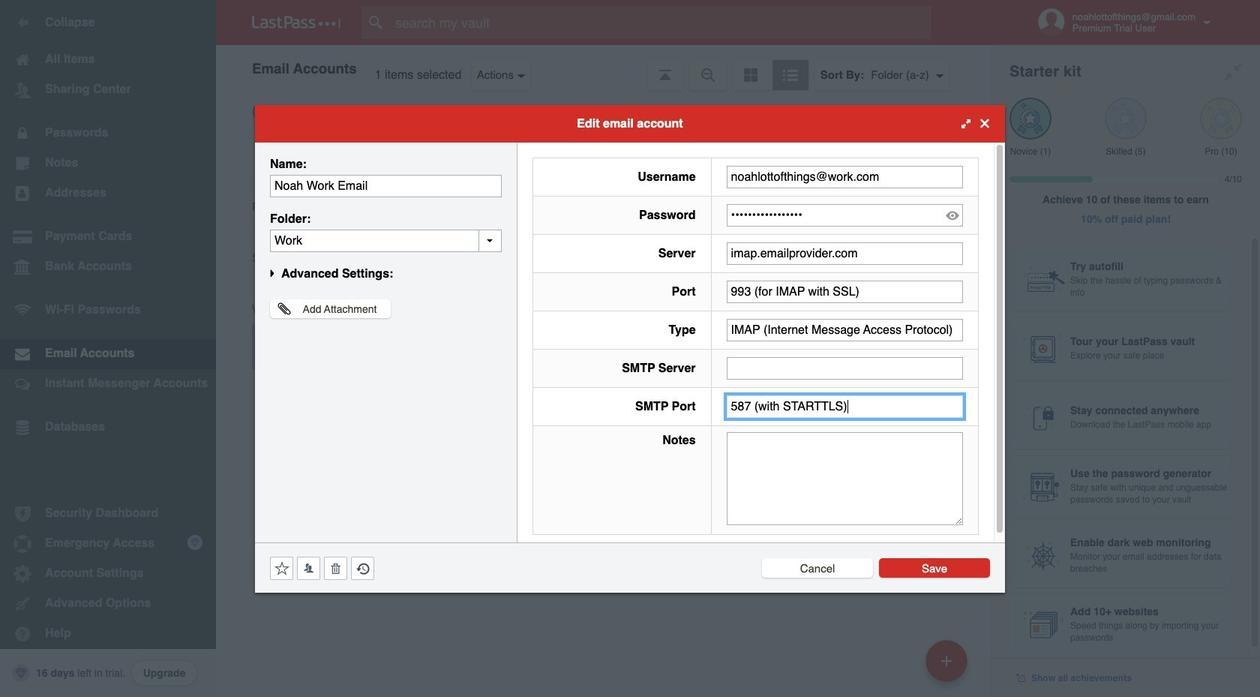 Task type: describe. For each thing, give the bounding box(es) containing it.
new item navigation
[[921, 636, 977, 697]]



Task type: locate. For each thing, give the bounding box(es) containing it.
None text field
[[727, 280, 963, 303], [727, 357, 963, 379], [727, 395, 963, 418], [727, 280, 963, 303], [727, 357, 963, 379], [727, 395, 963, 418]]

None text field
[[727, 165, 963, 188], [270, 174, 502, 197], [270, 229, 502, 252], [727, 242, 963, 264], [727, 319, 963, 341], [727, 432, 963, 525], [727, 165, 963, 188], [270, 174, 502, 197], [270, 229, 502, 252], [727, 242, 963, 264], [727, 319, 963, 341], [727, 432, 963, 525]]

vault options navigation
[[216, 45, 992, 90]]

dialog
[[255, 105, 1005, 592]]

search my vault text field
[[362, 6, 961, 39]]

Search search field
[[362, 6, 961, 39]]

lastpass image
[[252, 16, 341, 29]]

main navigation navigation
[[0, 0, 216, 697]]

new item image
[[942, 655, 952, 666]]

None password field
[[727, 204, 963, 226]]



Task type: vqa. For each thing, say whether or not it's contained in the screenshot.
Main navigation NAVIGATION
yes



